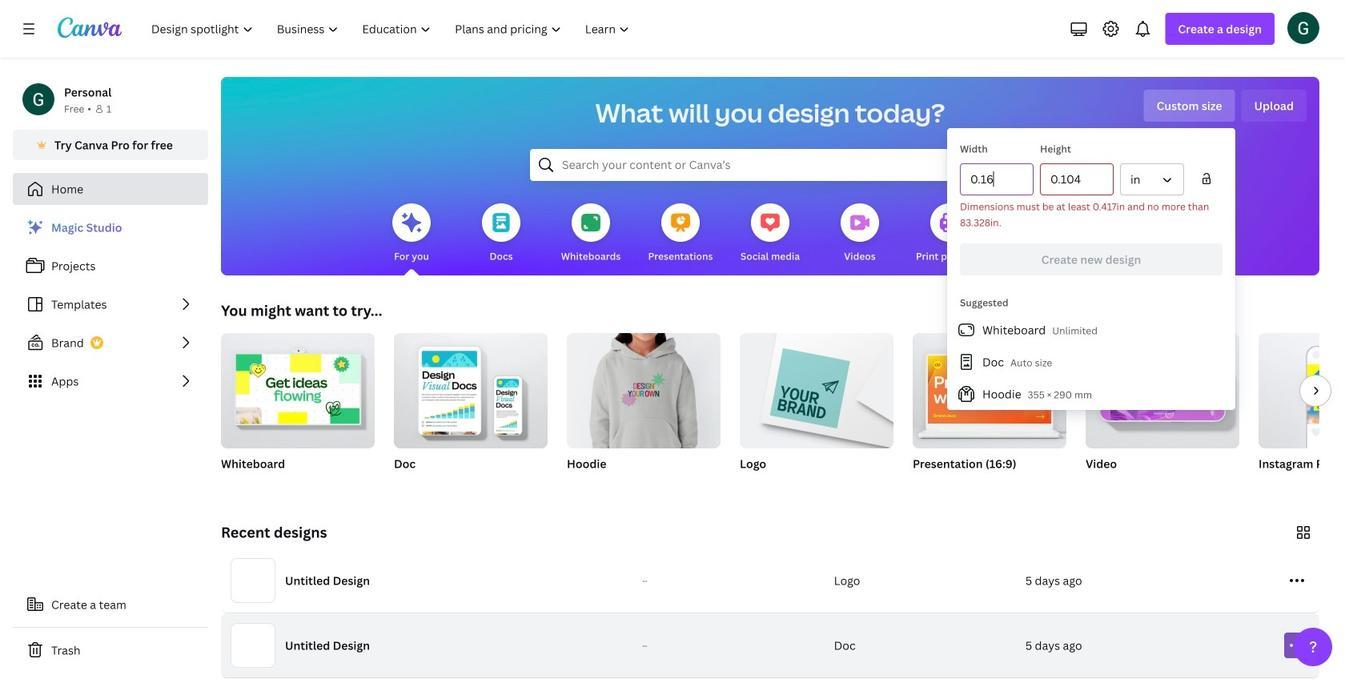 Task type: describe. For each thing, give the bounding box(es) containing it.
top level navigation element
[[141, 13, 643, 45]]

greg robinson image
[[1288, 12, 1320, 44]]



Task type: locate. For each thing, give the bounding box(es) containing it.
None number field
[[971, 164, 1023, 195], [1051, 164, 1104, 195], [971, 164, 1023, 195], [1051, 164, 1104, 195]]

list
[[13, 211, 208, 397], [947, 314, 1236, 410]]

Search search field
[[562, 150, 979, 180]]

0 horizontal spatial list
[[13, 211, 208, 397]]

1 horizontal spatial list
[[947, 314, 1236, 410]]

Units: in button
[[1120, 163, 1184, 195]]

alert
[[960, 199, 1223, 231]]

group
[[221, 327, 375, 492], [221, 327, 375, 448], [394, 327, 548, 492], [394, 327, 548, 448], [567, 327, 721, 492], [567, 327, 721, 448], [740, 327, 894, 492], [740, 327, 894, 448], [913, 333, 1067, 492], [913, 333, 1067, 448], [1086, 333, 1240, 492], [1259, 333, 1345, 492]]

None search field
[[530, 149, 1011, 181]]



